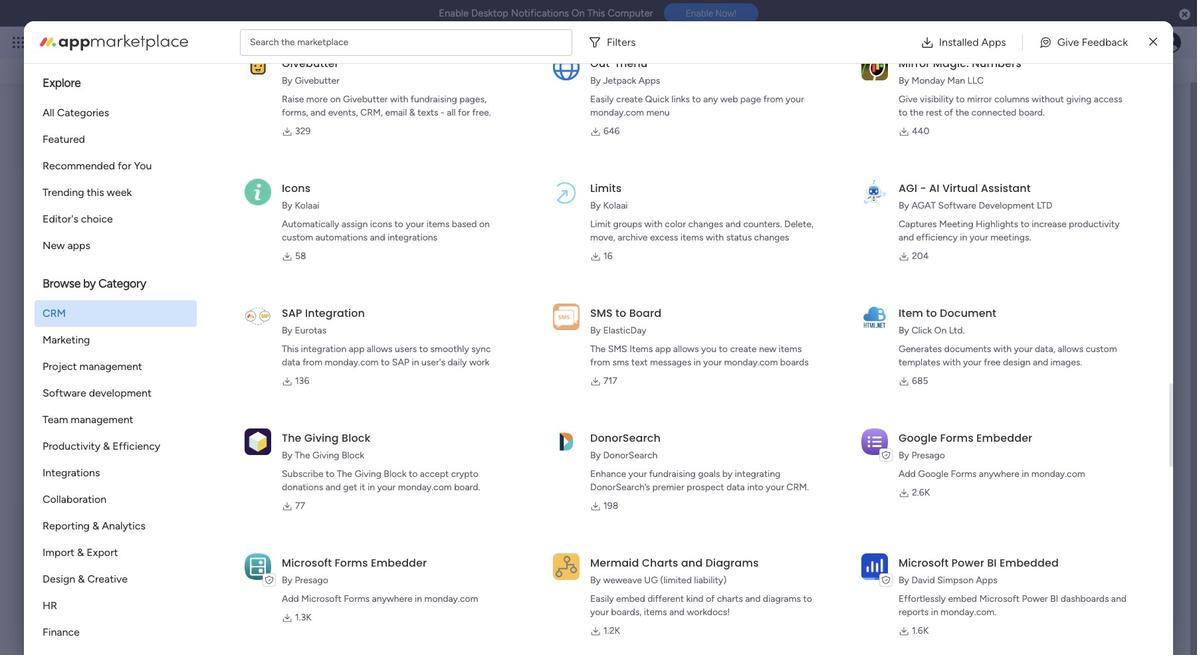 Task type: describe. For each thing, give the bounding box(es) containing it.
data inside this integration app allows users to smoothly sync data from monday.com to sap in user's daily work
[[282, 357, 300, 368]]

embed for power
[[948, 594, 977, 605]]

microsoft power bi embedded by david simpson apps
[[899, 556, 1059, 586]]

0 horizontal spatial changes
[[688, 219, 723, 230]]

your left teammates
[[172, 430, 194, 443]]

v2 user feedback image
[[975, 51, 985, 66]]

0 vertical spatial this
[[587, 7, 605, 19]]

in inside captures meeting highlights to increase productivity and efficiency in your meetings.
[[960, 232, 967, 243]]

to inside captures meeting highlights to increase productivity and efficiency in your meetings.
[[1021, 219, 1030, 230]]

learn & get inspired
[[964, 297, 1060, 310]]

of inside give visibility to mirror columns without giving access to the rest of the connected board.
[[944, 107, 953, 118]]

monday.com inside easily create quick links to any web page from your monday.com menu
[[590, 107, 644, 118]]

virtual
[[942, 181, 978, 196]]

diagrams
[[705, 556, 759, 571]]

assign
[[342, 219, 368, 230]]

new
[[43, 239, 65, 252]]

and inside the effortlessly embed microsoft power bi dashboards and reports in monday.com.
[[1111, 594, 1127, 605]]

it
[[360, 482, 365, 493]]

work inside "quick search results" 'list box'
[[76, 267, 96, 279]]

from inside this integration app allows users to smoothly sync data from monday.com to sap in user's daily work
[[303, 357, 322, 368]]

by inside the giving block by the giving block
[[282, 450, 292, 461]]

you
[[701, 344, 717, 355]]

0 horizontal spatial by
[[83, 277, 96, 291]]

data inside enhance your fundraising goals by integrating donorsearch's premier prospect data into your crm.
[[726, 482, 745, 493]]

ready-
[[972, 225, 1004, 237]]

1.6k
[[912, 625, 929, 637]]

enable for enable desktop notifications on this computer
[[439, 7, 469, 19]]

fundraising inside enhance your fundraising goals by integrating donorsearch's premier prospect data into your crm.
[[649, 469, 696, 480]]

1 vertical spatial google
[[918, 469, 949, 480]]

templates inside 'generates documents with your data, allows custom templates with your free design and images.'
[[899, 357, 940, 368]]

16
[[604, 251, 613, 262]]

add google forms anywhere in monday.com
[[899, 469, 1085, 480]]

1 vertical spatial block
[[342, 450, 364, 461]]

links
[[672, 94, 690, 105]]

app inside this integration app allows users to smoothly sync data from monday.com to sap in user's daily work
[[349, 344, 365, 355]]

monday.com.
[[941, 607, 996, 618]]

my workspaces
[[61, 502, 147, 516]]

(limited
[[660, 575, 692, 586]]

getting
[[1017, 336, 1050, 347]]

meetings.
[[990, 232, 1031, 243]]

1
[[183, 320, 186, 332]]

you
[[134, 160, 152, 172]]

highlights
[[976, 219, 1018, 230]]

m
[[74, 547, 87, 566]]

delete,
[[784, 219, 814, 230]]

bi inside microsoft power bi embedded by david simpson apps
[[987, 556, 997, 571]]

the sms items app allows you to create new items from sms text messages in your monday.com boards
[[590, 344, 809, 368]]

notifications image
[[964, 36, 977, 49]]

with left 'status'
[[706, 232, 724, 243]]

boards, inside easily embed different kind of charts and diagrams to your boards, items and workdocs!
[[611, 607, 642, 618]]

with down documents
[[943, 357, 961, 368]]

easily for mermaid charts and diagrams
[[590, 594, 614, 605]]

monday.com inside this integration app allows users to smoothly sync data from monday.com to sap in user's daily work
[[325, 357, 379, 368]]

productivity
[[1069, 219, 1120, 230]]

(inbox)
[[132, 319, 172, 334]]

microsoft inside microsoft power bi embedded by david simpson apps
[[899, 556, 949, 571]]

agat
[[912, 200, 936, 211]]

apps marketplace image
[[40, 34, 188, 50]]

crm,
[[360, 107, 383, 118]]

your down documents
[[963, 357, 982, 368]]

increase
[[1032, 219, 1067, 230]]

charts
[[717, 594, 743, 605]]

by inside the sap integration by eurotas
[[282, 325, 292, 336]]

component image
[[59, 266, 71, 278]]

enable now!
[[686, 8, 736, 19]]

work inside this integration app allows users to smoothly sync data from monday.com to sap in user's daily work
[[469, 357, 489, 368]]

and inside automatically assign icons to your items based on custom automations and integrations
[[370, 232, 385, 243]]

add for microsoft
[[282, 594, 299, 605]]

to left rest
[[899, 107, 908, 118]]

by inside limits by kolaai
[[590, 200, 601, 211]]

out-menu by jetpack apps
[[590, 56, 660, 86]]

by inside the microsoft forms embedder by presago
[[282, 575, 292, 586]]

giving inside subscribe to the giving block to accept crypto donations and get it in your monday.com board.
[[355, 469, 381, 480]]

documents
[[944, 344, 991, 355]]

apps inside out-menu by jetpack apps
[[639, 75, 660, 86]]

quickly
[[27, 59, 63, 72]]

enhance your fundraising goals by integrating donorsearch's premier prospect data into your crm.
[[590, 469, 809, 493]]

dashboards
[[1061, 594, 1109, 605]]

to inside the sms items app allows you to create new items from sms text messages in your monday.com boards
[[719, 344, 728, 355]]

anywhere for google forms embedder
[[979, 469, 1020, 480]]

apps inside installed apps button
[[981, 36, 1006, 48]]

choice
[[81, 213, 113, 225]]

to left user's on the left bottom
[[381, 357, 390, 368]]

efficiency
[[916, 232, 958, 243]]

your right into
[[766, 482, 784, 493]]

category
[[98, 277, 146, 291]]

app logo image for agi - ai virtual assistant
[[861, 179, 888, 205]]

limit
[[590, 219, 611, 230]]

app logo image for sap integration
[[245, 304, 271, 330]]

explore
[[43, 76, 81, 90]]

workspace inside "quick search results" 'list box'
[[186, 267, 231, 279]]

1 horizontal spatial work
[[107, 35, 131, 50]]

by inside donorsearch by donorsearch
[[590, 450, 601, 461]]

to inside automatically assign icons to your items based on custom automations and integrations
[[395, 219, 403, 230]]

0 vertical spatial access
[[65, 59, 98, 72]]

0 horizontal spatial boards,
[[158, 59, 194, 72]]

685
[[912, 376, 928, 387]]

create inside easily create quick links to any web page from your monday.com menu
[[616, 94, 643, 105]]

raise more on givebutter with fundraising pages, forms, and events, crm, email & texts - all for free.
[[282, 94, 491, 118]]

give for give feedback
[[1057, 36, 1079, 48]]

1 vertical spatial changes
[[754, 232, 789, 243]]

- inside agi - ai virtual assistant by agat software development ltd
[[920, 181, 926, 196]]

enable desktop notifications on this computer
[[439, 7, 653, 19]]

mann
[[128, 363, 153, 375]]

forms down google forms embedder by presago
[[951, 469, 977, 480]]

browse by category
[[43, 277, 146, 291]]

automations
[[315, 232, 368, 243]]

roy
[[108, 363, 126, 375]]

from inside the sms items app allows you to create new items from sms text messages in your monday.com boards
[[590, 357, 610, 368]]

2.6k
[[912, 487, 930, 499]]

1 vertical spatial main
[[106, 542, 131, 556]]

items inside automatically assign icons to your items based on custom automations and integrations
[[427, 219, 450, 230]]

invite members image
[[1022, 36, 1036, 49]]

installed apps button
[[910, 29, 1017, 56]]

images.
[[1051, 357, 1082, 368]]

and inside raise more on givebutter with fundraising pages, forms, and events, crm, email & texts - all for free.
[[310, 107, 326, 118]]

to inside easily embed different kind of charts and diagrams to your boards, items and workdocs!
[[803, 594, 812, 605]]

on inside item to document by click on ltd.
[[934, 325, 947, 336]]

by inside item to document by click on ltd.
[[899, 325, 909, 336]]

main workspace
[[106, 542, 192, 556]]

new apps
[[43, 239, 90, 252]]

items inside easily embed different kind of charts and diagrams to your boards, items and workdocs!
[[644, 607, 667, 618]]

quick search button
[[1068, 46, 1164, 72]]

1 horizontal spatial get
[[1003, 297, 1019, 310]]

block inside subscribe to the giving block to accept crypto donations and get it in your monday.com board.
[[384, 469, 406, 480]]

agi
[[899, 181, 917, 196]]

close my workspaces image
[[43, 501, 58, 517]]

categories
[[57, 106, 109, 119]]

apps inside microsoft power bi embedded by david simpson apps
[[976, 575, 998, 586]]

update
[[61, 319, 102, 334]]

of inside easily embed different kind of charts and diagrams to your boards, items and workdocs!
[[706, 594, 715, 605]]

with inside raise more on givebutter with fundraising pages, forms, and events, crm, email & texts - all for free.
[[390, 94, 408, 105]]

app logo image for donorsearch
[[553, 430, 580, 454]]

1 horizontal spatial the
[[910, 107, 924, 118]]

204
[[912, 251, 929, 262]]

0 horizontal spatial search
[[250, 36, 279, 48]]

in inside boost your workflow in minutes with ready-made templates
[[1073, 209, 1081, 221]]

embedder for google forms embedder
[[977, 431, 1033, 446]]

invite for invite
[[872, 431, 895, 442]]

by inside enhance your fundraising goals by integrating donorsearch's premier prospect data into your crm.
[[722, 469, 733, 480]]

allows inside 'generates documents with your data, allows custom templates with your free design and images.'
[[1058, 344, 1083, 355]]

1 vertical spatial for
[[118, 160, 131, 172]]

to up user's on the left bottom
[[419, 344, 428, 355]]

embed for charts
[[616, 594, 645, 605]]

nov
[[875, 371, 894, 383]]

subscribe to the giving block to accept crypto donations and get it in your monday.com board.
[[282, 469, 480, 493]]

visited
[[113, 111, 150, 126]]

board. inside give visibility to mirror columns without giving access to the rest of the connected board.
[[1019, 107, 1045, 118]]

management for work management > main workspace
[[98, 267, 153, 279]]

integrations
[[43, 467, 100, 479]]

0 horizontal spatial the
[[281, 36, 295, 48]]

0 vertical spatial workspaces
[[246, 59, 303, 72]]

1 vertical spatial software
[[43, 387, 86, 399]]

close recently visited image
[[43, 110, 58, 126]]

0 horizontal spatial on
[[571, 7, 585, 19]]

on inside raise more on givebutter with fundraising pages, forms, and events, crm, email & texts - all for free.
[[330, 94, 341, 105]]

givebutter inside raise more on givebutter with fundraising pages, forms, and events, crm, email & texts - all for free.
[[343, 94, 388, 105]]

crm.
[[787, 482, 809, 493]]

and inside 'generates documents with your data, allows custom templates with your free design and images.'
[[1033, 357, 1048, 368]]

your up 'design'
[[1014, 344, 1033, 355]]

app logo image for the giving block
[[245, 429, 271, 455]]

app logo image for limits
[[553, 179, 580, 205]]

marketing for marketing plan
[[299, 245, 349, 258]]

software inside agi - ai virtual assistant by agat software development ltd
[[938, 200, 976, 211]]

to right subscribe
[[326, 469, 335, 480]]

installed apps
[[939, 36, 1006, 48]]

enable for enable now!
[[686, 8, 713, 19]]

templates inside boost your workflow in minutes with ready-made templates
[[1033, 225, 1080, 237]]

computer
[[608, 7, 653, 19]]

import
[[43, 546, 75, 559]]

quick inside easily create quick links to any web page from your monday.com menu
[[645, 94, 669, 105]]

dapulse x slim image
[[1149, 34, 1157, 50]]

fundraising inside raise more on givebutter with fundraising pages, forms, and events, crm, email & texts - all for free.
[[411, 94, 457, 105]]

project
[[43, 360, 77, 373]]

liability)
[[694, 575, 727, 586]]

update feed (inbox)
[[61, 319, 172, 334]]

templates image image
[[976, 105, 1152, 197]]

help center element
[[964, 386, 1164, 439]]

and down different
[[669, 607, 685, 618]]

microsoft inside the effortlessly embed microsoft power bi dashboards and reports in monday.com.
[[979, 594, 1020, 605]]

marketplace
[[297, 36, 348, 48]]

roy mann nov 7
[[108, 363, 901, 383]]

sms inside the sms items app allows you to create new items from sms text messages in your monday.com boards
[[608, 344, 627, 355]]

integrations
[[388, 232, 437, 243]]

forms inside google forms embedder by presago
[[940, 431, 974, 446]]

management up quickly access your recent boards, inbox and workspaces
[[134, 35, 207, 50]]

quick inside button
[[1090, 52, 1118, 65]]

workspace image
[[64, 541, 96, 573]]

app logo image for item to document
[[861, 304, 888, 330]]

events,
[[328, 107, 358, 118]]

desktop
[[471, 7, 508, 19]]

0 vertical spatial giving
[[304, 431, 339, 446]]

your inside automatically assign icons to your items based on custom automations and integrations
[[406, 219, 424, 230]]

by inside sms to board by elasticday
[[590, 325, 601, 336]]

generates documents with your data, allows custom templates with your free design and images.
[[899, 344, 1117, 368]]

monday.com inside getting started learn how monday.com works
[[1062, 350, 1116, 362]]

assistant
[[981, 181, 1031, 196]]

mermaid
[[590, 556, 639, 571]]

donorsearch inside donorsearch by donorsearch
[[603, 450, 658, 461]]

integration
[[305, 306, 365, 321]]

for inside raise more on givebutter with fundraising pages, forms, and events, crm, email & texts - all for free.
[[458, 107, 470, 118]]

presago for google
[[912, 450, 945, 461]]

email
[[385, 107, 407, 118]]

to left accept
[[409, 469, 418, 480]]

texts
[[418, 107, 438, 118]]

anywhere for microsoft forms embedder
[[372, 594, 412, 605]]

ltd.
[[949, 325, 965, 336]]

custom inside automatically assign icons to your items based on custom automations and integrations
[[282, 232, 313, 243]]

board. inside subscribe to the giving block to accept crypto donations and get it in your monday.com board.
[[454, 482, 480, 493]]

main inside "quick search results" 'list box'
[[164, 267, 184, 279]]

power inside the effortlessly embed microsoft power bi dashboards and reports in monday.com.
[[1022, 594, 1048, 605]]

lottie animation element
[[588, 34, 962, 84]]

dapulse close image
[[1179, 8, 1190, 21]]

and inside subscribe to the giving block to accept crypto donations and get it in your monday.com board.
[[326, 482, 341, 493]]

quickly access your recent boards, inbox and workspaces
[[27, 59, 303, 72]]

app logo image for icons
[[245, 179, 271, 205]]

crypto
[[451, 469, 479, 480]]

see
[[232, 37, 248, 48]]

productivity
[[43, 440, 100, 453]]

document
[[940, 306, 996, 321]]



Task type: vqa. For each thing, say whether or not it's contained in the screenshot.


Task type: locate. For each thing, give the bounding box(es) containing it.
give down monday at the top of the page
[[899, 94, 918, 105]]

1 vertical spatial add
[[282, 594, 299, 605]]

in inside this integration app allows users to smoothly sync data from monday.com to sap in user's daily work
[[412, 357, 419, 368]]

design
[[43, 573, 75, 586]]

1 horizontal spatial fundraising
[[649, 469, 696, 480]]

0 vertical spatial quick
[[1090, 52, 1118, 65]]

1 horizontal spatial give
[[991, 53, 1011, 65]]

on right based
[[479, 219, 490, 230]]

web
[[720, 94, 738, 105]]

collaborating
[[298, 430, 361, 443]]

block down collaborating
[[342, 450, 364, 461]]

enhance
[[590, 469, 626, 480]]

management for team management
[[71, 413, 133, 426]]

block up subscribe to the giving block to accept crypto donations and get it in your monday.com board.
[[342, 431, 371, 446]]

1 vertical spatial learn
[[1017, 350, 1040, 362]]

0 horizontal spatial work
[[76, 267, 96, 279]]

block left accept
[[384, 469, 406, 480]]

2 embed from the left
[[948, 594, 977, 605]]

1 horizontal spatial changes
[[754, 232, 789, 243]]

givebutter up crm,
[[343, 94, 388, 105]]

monday.com inside subscribe to the giving block to accept crypto donations and get it in your monday.com board.
[[398, 482, 452, 493]]

0 horizontal spatial marketing
[[43, 334, 90, 346]]

0 horizontal spatial on
[[330, 94, 341, 105]]

easily for out-menu
[[590, 94, 614, 105]]

templates down generates
[[899, 357, 940, 368]]

1 vertical spatial data
[[726, 482, 745, 493]]

access down "monday" at the top left of page
[[65, 59, 98, 72]]

items inside limit groups with color changes and counters. delete, move, archive excess items with status changes
[[681, 232, 704, 243]]

your inside boost your workflow in minutes with ready-made templates
[[1003, 209, 1024, 221]]

0 horizontal spatial custom
[[282, 232, 313, 243]]

your down apps marketplace "image"
[[101, 59, 122, 72]]

to inside easily create quick links to any web page from your monday.com menu
[[692, 94, 701, 105]]

user's
[[421, 357, 445, 368]]

0 horizontal spatial templates
[[899, 357, 940, 368]]

export
[[87, 546, 118, 559]]

easily embed different kind of charts and diagrams to your boards, items and workdocs!
[[590, 594, 812, 618]]

give up v2 bolt switch icon
[[1057, 36, 1079, 48]]

bi left embedded
[[987, 556, 997, 571]]

this
[[587, 7, 605, 19], [282, 344, 299, 355]]

help image
[[1113, 36, 1127, 49]]

quick search
[[1090, 52, 1153, 65]]

quick search results list box
[[43, 126, 933, 302]]

marketing plan
[[299, 245, 372, 258]]

hr
[[43, 600, 57, 612]]

recommended
[[43, 160, 115, 172]]

anywhere down google forms embedder by presago
[[979, 469, 1020, 480]]

get inside subscribe to the giving block to accept crypto donations and get it in your monday.com board.
[[343, 482, 357, 493]]

embed down weweave
[[616, 594, 645, 605]]

jetpack
[[603, 75, 636, 86]]

access inside give visibility to mirror columns without giving access to the rest of the connected board.
[[1094, 94, 1122, 105]]

and up 'status'
[[726, 219, 741, 230]]

microsoft inside the microsoft forms embedder by presago
[[282, 556, 332, 571]]

inbox image
[[993, 36, 1006, 49]]

items left based
[[427, 219, 450, 230]]

1 vertical spatial workspaces
[[81, 502, 147, 516]]

trending this week
[[43, 186, 132, 199]]

work up recent
[[107, 35, 131, 50]]

and
[[225, 59, 243, 72], [310, 107, 326, 118], [726, 219, 741, 230], [370, 232, 385, 243], [899, 232, 914, 243], [1033, 357, 1048, 368], [253, 430, 271, 443], [326, 482, 341, 493], [681, 556, 703, 571], [745, 594, 761, 605], [1111, 594, 1127, 605], [669, 607, 685, 618]]

1 vertical spatial givebutter
[[295, 75, 340, 86]]

1 embed from the left
[[616, 594, 645, 605]]

1 horizontal spatial invite
[[872, 431, 895, 442]]

monday.com
[[590, 107, 644, 118], [1062, 350, 1116, 362], [325, 357, 379, 368], [724, 357, 778, 368], [1031, 469, 1085, 480], [398, 482, 452, 493], [424, 594, 478, 605]]

recommended for you
[[43, 160, 152, 172]]

limits by kolaai
[[590, 181, 628, 211]]

embedded
[[1000, 556, 1059, 571]]

1 horizontal spatial this
[[587, 7, 605, 19]]

main right >
[[164, 267, 184, 279]]

limits
[[590, 181, 622, 196]]

to inside item to document by click on ltd.
[[926, 306, 937, 321]]

& for design & creative
[[78, 573, 85, 586]]

1 horizontal spatial by
[[722, 469, 733, 480]]

menu up jetpack
[[616, 56, 648, 71]]

this integration app allows users to smoothly sync data from monday.com to sap in user's daily work
[[282, 344, 491, 368]]

0 vertical spatial block
[[342, 431, 371, 446]]

of right rest
[[944, 107, 953, 118]]

for left you
[[118, 160, 131, 172]]

power inside microsoft power bi embedded by david simpson apps
[[951, 556, 984, 571]]

visibility
[[920, 94, 954, 105]]

development
[[979, 200, 1035, 211]]

1 horizontal spatial on
[[479, 219, 490, 230]]

app logo image for sms to board
[[553, 304, 580, 330]]

management inside "quick search results" 'list box'
[[98, 267, 153, 279]]

marketing down automations
[[299, 245, 349, 258]]

create down jetpack
[[616, 94, 643, 105]]

& for reporting & analytics
[[92, 520, 99, 532]]

monday
[[59, 35, 105, 50]]

0 vertical spatial search
[[250, 36, 279, 48]]

to right you
[[719, 344, 728, 355]]

1 vertical spatial donorsearch
[[603, 450, 658, 461]]

anywhere down the microsoft forms embedder by presago
[[372, 594, 412, 605]]

menu inside easily create quick links to any web page from your monday.com menu
[[646, 107, 670, 118]]

fundraising up premier
[[649, 469, 696, 480]]

and inside captures meeting highlights to increase productivity and efficiency in your meetings.
[[899, 232, 914, 243]]

1 vertical spatial workspace
[[134, 542, 192, 556]]

0 vertical spatial add
[[899, 469, 916, 480]]

your down you
[[703, 357, 722, 368]]

management up productivity & efficiency
[[71, 413, 133, 426]]

1 horizontal spatial -
[[920, 181, 926, 196]]

by right component image
[[83, 277, 96, 291]]

1 vertical spatial quick
[[645, 94, 669, 105]]

0 vertical spatial anywhere
[[979, 469, 1020, 480]]

0 vertical spatial givebutter
[[282, 56, 339, 71]]

for right 'all'
[[458, 107, 470, 118]]

from left sms
[[590, 357, 610, 368]]

2 horizontal spatial from
[[763, 94, 783, 105]]

and down see
[[225, 59, 243, 72]]

this inside this integration app allows users to smoothly sync data from monday.com to sap in user's daily work
[[282, 344, 299, 355]]

- left ai
[[920, 181, 926, 196]]

give for give feedback
[[991, 53, 1011, 65]]

marketing for marketing
[[43, 334, 90, 346]]

more
[[306, 94, 328, 105]]

0 vertical spatial menu
[[616, 56, 648, 71]]

1 vertical spatial custom
[[1086, 344, 1117, 355]]

invite for invite your teammates and start collaborating
[[143, 430, 170, 443]]

app logo image
[[245, 54, 271, 80], [553, 54, 580, 80], [861, 54, 888, 80], [245, 179, 271, 205], [553, 179, 580, 205], [861, 179, 888, 205], [245, 304, 271, 330], [553, 304, 580, 330], [861, 304, 888, 330], [245, 429, 271, 455], [861, 429, 888, 455], [553, 430, 580, 454], [245, 554, 271, 580], [553, 554, 580, 580], [861, 554, 888, 580]]

forms inside the microsoft forms embedder by presago
[[335, 556, 368, 571]]

& for learn & get inspired
[[994, 297, 1001, 310]]

0 vertical spatial learn
[[964, 297, 991, 310]]

0 vertical spatial by
[[83, 277, 96, 291]]

sap inside this integration app allows users to smoothly sync data from monday.com to sap in user's daily work
[[392, 357, 409, 368]]

forms up add microsoft forms anywhere in monday.com
[[335, 556, 368, 571]]

0 horizontal spatial get
[[343, 482, 357, 493]]

easily down weweave
[[590, 594, 614, 605]]

0 vertical spatial boards,
[[158, 59, 194, 72]]

& left texts
[[409, 107, 415, 118]]

1 easily from the top
[[590, 94, 614, 105]]

1 vertical spatial search
[[1120, 52, 1153, 65]]

data,
[[1035, 344, 1055, 355]]

give visibility to mirror columns without giving access to the rest of the connected board.
[[899, 94, 1122, 118]]

your up donorsearch's at the bottom of page
[[628, 469, 647, 480]]

1 vertical spatial bi
[[1050, 594, 1058, 605]]

software down virtual
[[938, 200, 976, 211]]

0 vertical spatial on
[[330, 94, 341, 105]]

automatically
[[282, 219, 339, 230]]

menu inside out-menu by jetpack apps
[[616, 56, 648, 71]]

app logo image for mermaid charts and diagrams
[[553, 554, 580, 580]]

search down help image
[[1120, 52, 1153, 65]]

0 horizontal spatial main
[[106, 542, 131, 556]]

the right plans
[[281, 36, 295, 48]]

sap down the users
[[392, 357, 409, 368]]

the inside subscribe to the giving block to accept crypto donations and get it in your monday.com board.
[[337, 469, 352, 480]]

1 vertical spatial on
[[934, 325, 947, 336]]

& down my workspaces
[[92, 520, 99, 532]]

archive
[[618, 232, 648, 243]]

1 vertical spatial work
[[76, 267, 96, 279]]

workspace down analytics at the left of the page
[[134, 542, 192, 556]]

embedder up add google forms anywhere in monday.com
[[977, 431, 1033, 446]]

app up messages
[[655, 344, 671, 355]]

easily create quick links to any web page from your monday.com menu
[[590, 94, 804, 118]]

from inside easily create quick links to any web page from your monday.com menu
[[763, 94, 783, 105]]

>
[[155, 267, 161, 279]]

made
[[1004, 225, 1030, 237]]

items inside the sms items app allows you to create new items from sms text messages in your monday.com boards
[[779, 344, 802, 355]]

your inside the sms items app allows you to create new items from sms text messages in your monday.com boards
[[703, 357, 722, 368]]

and left it
[[326, 482, 341, 493]]

boards, up 1.2k
[[611, 607, 642, 618]]

roy mann image
[[74, 364, 100, 391]]

0 horizontal spatial create
[[616, 94, 643, 105]]

in inside the sms items app allows you to create new items from sms text messages in your monday.com boards
[[694, 357, 701, 368]]

the down mirror
[[955, 107, 969, 118]]

kendall parks image
[[1160, 32, 1181, 53]]

select product image
[[12, 36, 25, 49]]

and right charts
[[745, 594, 761, 605]]

your inside subscribe to the giving block to accept crypto donations and get it in your monday.com board.
[[377, 482, 396, 493]]

management
[[134, 35, 207, 50], [98, 267, 153, 279], [79, 360, 142, 373], [71, 413, 133, 426]]

connected
[[972, 107, 1016, 118]]

google inside google forms embedder by presago
[[899, 431, 937, 446]]

1 vertical spatial fundraising
[[649, 469, 696, 480]]

sms inside sms to board by elasticday
[[590, 306, 613, 321]]

kolaai down limits
[[603, 200, 628, 211]]

2 vertical spatial give
[[899, 94, 918, 105]]

from down integration
[[303, 357, 322, 368]]

new
[[759, 344, 776, 355]]

main down analytics at the left of the page
[[106, 542, 131, 556]]

0 vertical spatial workspace
[[186, 267, 231, 279]]

0 vertical spatial create
[[616, 94, 643, 105]]

0 vertical spatial main
[[164, 267, 184, 279]]

app logo image for mirror magic: numbers
[[861, 54, 888, 80]]

0 horizontal spatial bi
[[987, 556, 997, 571]]

monday.com inside the sms items app allows you to create new items from sms text messages in your monday.com boards
[[724, 357, 778, 368]]

1 horizontal spatial enable
[[686, 8, 713, 19]]

& left efficiency
[[103, 440, 110, 453]]

limit groups with color changes and counters. delete, move, archive excess items with status changes
[[590, 219, 814, 243]]

app logo image for out-menu
[[553, 54, 580, 80]]

1 vertical spatial sap
[[392, 357, 409, 368]]

& for import & export
[[77, 546, 84, 559]]

software down project
[[43, 387, 86, 399]]

magic:
[[933, 56, 969, 71]]

kolaai for icons
[[295, 200, 319, 211]]

accept
[[420, 469, 449, 480]]

out-
[[590, 56, 616, 71]]

search inside quick search button
[[1120, 52, 1153, 65]]

0 horizontal spatial learn
[[964, 297, 991, 310]]

marketing inside "quick search results" 'list box'
[[299, 245, 349, 258]]

free.
[[472, 107, 491, 118]]

0 horizontal spatial sap
[[282, 306, 302, 321]]

0 horizontal spatial of
[[706, 594, 715, 605]]

app inside the sms items app allows you to create new items from sms text messages in your monday.com boards
[[655, 344, 671, 355]]

with up excess
[[644, 219, 663, 230]]

workspaces down plans
[[246, 59, 303, 72]]

with inside boost your workflow in minutes with ready-made templates
[[1125, 209, 1146, 221]]

your inside easily embed different kind of charts and diagrams to your boards, items and workdocs!
[[590, 607, 609, 618]]

crm
[[43, 307, 66, 320]]

board
[[629, 306, 662, 321]]

0 vertical spatial templates
[[1033, 225, 1080, 237]]

1 kolaai from the left
[[295, 200, 319, 211]]

and down captures
[[899, 232, 914, 243]]

feedback
[[1082, 36, 1128, 48]]

givebutter down search the marketplace
[[282, 56, 339, 71]]

kolaai for limits
[[603, 200, 628, 211]]

invite your teammates and start collaborating
[[143, 430, 361, 443]]

forms up add google forms anywhere in monday.com
[[940, 431, 974, 446]]

add microsoft forms anywhere in monday.com
[[282, 594, 478, 605]]

david
[[912, 575, 935, 586]]

2 easily from the top
[[590, 594, 614, 605]]

donorsearch's
[[590, 482, 650, 493]]

2 vertical spatial giving
[[355, 469, 381, 480]]

public board image
[[280, 245, 294, 259]]

1 horizontal spatial access
[[1094, 94, 1122, 105]]

by inside mirror magic: numbers by monday man llc
[[899, 75, 909, 86]]

embed inside easily embed different kind of charts and diagrams to your boards, items and workdocs!
[[616, 594, 645, 605]]

in
[[1073, 209, 1081, 221], [960, 232, 967, 243], [412, 357, 419, 368], [694, 357, 701, 368], [1022, 469, 1029, 480], [368, 482, 375, 493], [415, 594, 422, 605], [931, 607, 938, 618]]

0 horizontal spatial workspaces
[[81, 502, 147, 516]]

presago inside google forms embedder by presago
[[912, 450, 945, 461]]

1 allows from the left
[[367, 344, 393, 355]]

0 horizontal spatial add
[[282, 594, 299, 605]]

invite inside invite button
[[872, 431, 895, 442]]

private board image
[[59, 245, 74, 259]]

bi inside the effortlessly embed microsoft power bi dashboards and reports in monday.com.
[[1050, 594, 1058, 605]]

items down different
[[644, 607, 667, 618]]

bi left the dashboards
[[1050, 594, 1058, 605]]

create inside the sms items app allows you to create new items from sms text messages in your monday.com boards
[[730, 344, 757, 355]]

your right it
[[377, 482, 396, 493]]

0 horizontal spatial access
[[65, 59, 98, 72]]

embedder up add microsoft forms anywhere in monday.com
[[371, 556, 427, 571]]

get left the inspired
[[1003, 297, 1019, 310]]

by right goals
[[722, 469, 733, 480]]

enable left the now! at the top
[[686, 8, 713, 19]]

to up click
[[926, 306, 937, 321]]

enable now! button
[[664, 3, 758, 23]]

move,
[[590, 232, 615, 243]]

collaboration
[[43, 493, 106, 506]]

2 vertical spatial givebutter
[[343, 94, 388, 105]]

your down the highlights
[[970, 232, 988, 243]]

to inside sms to board by elasticday
[[616, 306, 626, 321]]

& for productivity & efficiency
[[103, 440, 110, 453]]

1 vertical spatial -
[[920, 181, 926, 196]]

1 vertical spatial create
[[730, 344, 757, 355]]

excess
[[650, 232, 678, 243]]

your right page
[[786, 94, 804, 105]]

and inside limit groups with color changes and counters. delete, move, archive excess items with status changes
[[726, 219, 741, 230]]

efficiency
[[113, 440, 160, 453]]

with up free
[[994, 344, 1012, 355]]

this left computer
[[587, 7, 605, 19]]

workspaces up analytics at the left of the page
[[81, 502, 147, 516]]

give inside button
[[1057, 36, 1079, 48]]

templates
[[1033, 225, 1080, 237], [899, 357, 940, 368]]

and down icons at left top
[[370, 232, 385, 243]]

by inside mermaid charts and diagrams by weweave ug (limited liability)
[[590, 575, 601, 586]]

marketing
[[299, 245, 349, 258], [43, 334, 90, 346]]

integration
[[301, 344, 347, 355]]

easily inside easily create quick links to any web page from your monday.com menu
[[590, 94, 614, 105]]

1 vertical spatial this
[[282, 344, 299, 355]]

getting started element
[[964, 322, 1164, 375]]

0 horizontal spatial data
[[282, 357, 300, 368]]

in inside subscribe to the giving block to accept crypto donations and get it in your monday.com board.
[[368, 482, 375, 493]]

0 horizontal spatial board.
[[454, 482, 480, 493]]

workflow
[[1027, 209, 1070, 221]]

add for google
[[899, 469, 916, 480]]

and inside mermaid charts and diagrams by weweave ug (limited liability)
[[681, 556, 703, 571]]

search everything image
[[1084, 36, 1097, 49]]

1 app from the left
[[349, 344, 365, 355]]

on inside automatically assign icons to your items based on custom automations and integrations
[[479, 219, 490, 230]]

2 allows from the left
[[673, 344, 699, 355]]

presago for microsoft
[[295, 575, 328, 586]]

and right the dashboards
[[1111, 594, 1127, 605]]

1 horizontal spatial quick
[[1090, 52, 1118, 65]]

app logo image for givebutter
[[245, 54, 271, 80]]

apps right simpson
[[976, 575, 998, 586]]

& inside raise more on givebutter with fundraising pages, forms, and events, crm, email & texts - all for free.
[[409, 107, 415, 118]]

create
[[616, 94, 643, 105], [730, 344, 757, 355]]

to down the man
[[956, 94, 965, 105]]

- left 'all'
[[441, 107, 445, 118]]

0 vertical spatial data
[[282, 357, 300, 368]]

notifications
[[511, 7, 569, 19]]

0 vertical spatial presago
[[912, 450, 945, 461]]

&
[[409, 107, 415, 118], [994, 297, 1001, 310], [103, 440, 110, 453], [92, 520, 99, 532], [77, 546, 84, 559], [78, 573, 85, 586]]

this
[[87, 186, 104, 199]]

on right notifications
[[571, 7, 585, 19]]

add up 2.6k
[[899, 469, 916, 480]]

weweave
[[603, 575, 642, 586]]

give for give visibility to mirror columns without giving access to the rest of the connected board.
[[899, 94, 918, 105]]

0 horizontal spatial embed
[[616, 594, 645, 605]]

1 horizontal spatial from
[[590, 357, 610, 368]]

easily inside easily embed different kind of charts and diagrams to your boards, items and workdocs!
[[590, 594, 614, 605]]

sap inside the sap integration by eurotas
[[282, 306, 302, 321]]

close update feed (inbox) image
[[43, 318, 58, 334]]

apps
[[67, 239, 90, 252]]

3 allows from the left
[[1058, 344, 1083, 355]]

0 horizontal spatial app
[[349, 344, 365, 355]]

1 horizontal spatial board.
[[1019, 107, 1045, 118]]

embedder for microsoft forms embedder
[[371, 556, 427, 571]]

by inside microsoft power bi embedded by david simpson apps
[[899, 575, 909, 586]]

1 horizontal spatial templates
[[1033, 225, 1080, 237]]

2 app from the left
[[655, 344, 671, 355]]

1 horizontal spatial workspaces
[[246, 59, 303, 72]]

embedder
[[977, 431, 1033, 446], [371, 556, 427, 571]]

boost your workflow in minutes with ready-made templates
[[972, 209, 1146, 237]]

0 horizontal spatial fundraising
[[411, 94, 457, 105]]

and left start
[[253, 430, 271, 443]]

changes
[[688, 219, 723, 230], [754, 232, 789, 243]]

1 vertical spatial templates
[[899, 357, 940, 368]]

all
[[43, 106, 54, 119]]

1 vertical spatial power
[[1022, 594, 1048, 605]]

to up meetings.
[[1021, 219, 1030, 230]]

by inside givebutter by givebutter
[[282, 75, 292, 86]]

1 horizontal spatial bi
[[1050, 594, 1058, 605]]

2 horizontal spatial the
[[955, 107, 969, 118]]

fundraising up texts
[[411, 94, 457, 105]]

forms down the microsoft forms embedder by presago
[[344, 594, 370, 605]]

kolaai inside limits by kolaai
[[603, 200, 628, 211]]

presago up the 1.3k
[[295, 575, 328, 586]]

learn down getting
[[1017, 350, 1040, 362]]

import & export
[[43, 546, 118, 559]]

software
[[938, 200, 976, 211], [43, 387, 86, 399]]

of
[[944, 107, 953, 118], [706, 594, 715, 605]]

allows inside this integration app allows users to smoothly sync data from monday.com to sap in user's daily work
[[367, 344, 393, 355]]

numbers
[[972, 56, 1022, 71]]

0 vertical spatial embedder
[[977, 431, 1033, 446]]

to right diagrams
[[803, 594, 812, 605]]

by inside agi - ai virtual assistant by agat software development ltd
[[899, 200, 909, 211]]

1 vertical spatial giving
[[312, 450, 339, 461]]

1 horizontal spatial search
[[1120, 52, 1153, 65]]

custom inside 'generates documents with your data, allows custom templates with your free design and images.'
[[1086, 344, 1117, 355]]

0 vertical spatial software
[[938, 200, 976, 211]]

1 horizontal spatial learn
[[1017, 350, 1040, 362]]

week
[[107, 186, 132, 199]]

allows up messages
[[673, 344, 699, 355]]

apps image
[[1052, 36, 1065, 49]]

items down color
[[681, 232, 704, 243]]

0 horizontal spatial quick
[[645, 94, 669, 105]]

1 horizontal spatial power
[[1022, 594, 1048, 605]]

and down more
[[310, 107, 326, 118]]

0 vertical spatial donorsearch
[[590, 431, 661, 446]]

2 vertical spatial work
[[469, 357, 489, 368]]

1 horizontal spatial add
[[899, 469, 916, 480]]

1 vertical spatial of
[[706, 594, 715, 605]]

management for project management
[[79, 360, 142, 373]]

by inside out-menu by jetpack apps
[[590, 75, 601, 86]]

1 image
[[1003, 27, 1015, 42]]

item
[[899, 306, 923, 321]]

team management
[[43, 413, 133, 426]]

raise
[[282, 94, 304, 105]]

reporting
[[43, 520, 90, 532]]

by inside google forms embedder by presago
[[899, 450, 909, 461]]

learn inside getting started learn how monday.com works
[[1017, 350, 1040, 362]]

custom up public board image in the left of the page
[[282, 232, 313, 243]]

captures
[[899, 219, 937, 230]]

mermaid charts and diagrams by weweave ug (limited liability)
[[590, 556, 759, 586]]

templates down workflow
[[1033, 225, 1080, 237]]

custom
[[282, 232, 313, 243], [1086, 344, 1117, 355]]

board. down crypto
[[454, 482, 480, 493]]

give down inbox icon
[[991, 53, 1011, 65]]

giving up it
[[355, 469, 381, 480]]

0 vertical spatial on
[[571, 7, 585, 19]]

0 horizontal spatial anywhere
[[372, 594, 412, 605]]

management up development
[[79, 360, 142, 373]]

google forms embedder by presago
[[899, 431, 1033, 461]]

allows inside the sms items app allows you to create new items from sms text messages in your monday.com boards
[[673, 344, 699, 355]]

by inside icons by kolaai
[[282, 200, 292, 211]]

1 horizontal spatial kolaai
[[603, 200, 628, 211]]

your inside easily create quick links to any web page from your monday.com menu
[[786, 94, 804, 105]]

feedback
[[1013, 53, 1055, 65]]

2 horizontal spatial allows
[[1058, 344, 1083, 355]]

2 kolaai from the left
[[603, 200, 628, 211]]

recently
[[61, 111, 110, 126]]

v2 bolt switch image
[[1079, 52, 1087, 66]]

development
[[89, 387, 152, 399]]

1 vertical spatial give
[[991, 53, 1011, 65]]

changes right color
[[688, 219, 723, 230]]

invite
[[143, 430, 170, 443], [872, 431, 895, 442]]

1 horizontal spatial on
[[934, 325, 947, 336]]

1 horizontal spatial for
[[458, 107, 470, 118]]



